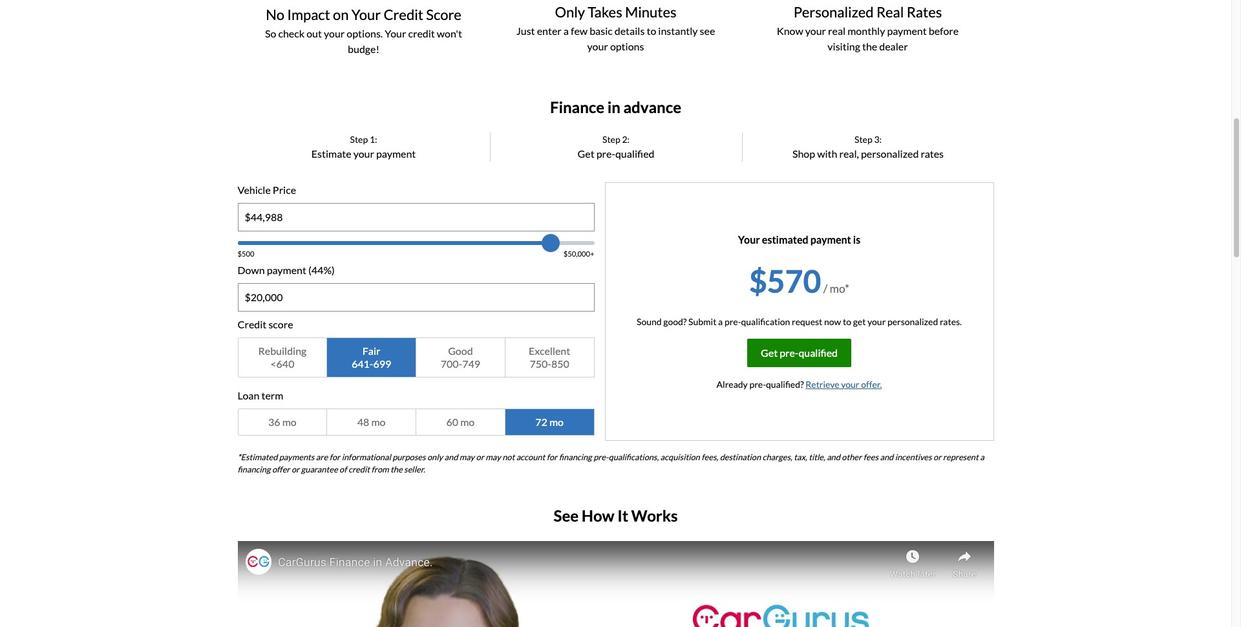 Task type: describe. For each thing, give the bounding box(es) containing it.
seller.
[[404, 464, 425, 475]]

1 for from the left
[[330, 452, 340, 462]]

advance
[[624, 98, 682, 116]]

tax,
[[794, 452, 808, 462]]

get
[[853, 316, 866, 327]]

1 vertical spatial financing
[[238, 464, 271, 475]]

0 horizontal spatial your
[[352, 5, 381, 23]]

only takes minutes just enter a few basic details to instantly see your options
[[517, 3, 716, 52]]

impact
[[287, 5, 330, 23]]

payment inside personalized real rates know your real monthly payment before visiting the dealer
[[888, 25, 927, 37]]

represent
[[943, 452, 979, 462]]

how
[[582, 506, 615, 525]]

good?
[[664, 316, 687, 327]]

payment left (44%)
[[267, 264, 307, 276]]

2 horizontal spatial or
[[934, 452, 942, 462]]

step 1: estimate your payment
[[312, 134, 416, 160]]

from
[[372, 464, 389, 475]]

charges,
[[763, 452, 793, 462]]

personalized
[[794, 3, 874, 20]]

pre- inside step 2: get pre-qualified
[[597, 147, 616, 160]]

excellent
[[529, 345, 571, 357]]

already
[[717, 379, 748, 390]]

36
[[268, 416, 280, 428]]

qualified inside button
[[799, 346, 838, 359]]

get pre-qualified button
[[748, 339, 852, 367]]

loan term
[[238, 389, 284, 401]]

payment left is
[[811, 233, 852, 246]]

real
[[829, 25, 846, 37]]

no impact on your credit score so check out your options. your credit won't budge!
[[265, 5, 462, 55]]

options.
[[347, 27, 383, 39]]

step 2: get pre-qualified
[[578, 134, 655, 160]]

0 horizontal spatial credit
[[238, 318, 267, 330]]

to inside only takes minutes just enter a few basic details to instantly see your options
[[647, 25, 657, 37]]

dealer
[[880, 40, 908, 52]]

sound good? submit a pre-qualification request now to get your personalized rates.
[[637, 316, 962, 327]]

price
[[273, 183, 296, 196]]

fair 641-699
[[352, 345, 391, 370]]

*estimated
[[238, 452, 278, 462]]

destination
[[720, 452, 761, 462]]

only
[[427, 452, 443, 462]]

3 and from the left
[[881, 452, 894, 462]]

account
[[517, 452, 545, 462]]

your inside no impact on your credit score so check out your options. your credit won't budge!
[[324, 27, 345, 39]]

monthly
[[848, 25, 886, 37]]

1:
[[370, 134, 377, 145]]

step 3: shop with real, personalized rates
[[793, 134, 944, 160]]

of
[[340, 464, 347, 475]]

fair
[[363, 345, 381, 357]]

qualified?
[[766, 379, 804, 390]]

mo for 60 mo
[[461, 416, 475, 428]]

rates
[[907, 3, 942, 20]]

down
[[238, 264, 265, 276]]

3:
[[875, 134, 882, 145]]

acquisition
[[661, 452, 700, 462]]

only
[[555, 3, 585, 20]]

$500
[[238, 249, 254, 258]]

(44%)
[[309, 264, 335, 276]]

1 and from the left
[[445, 452, 458, 462]]

$570
[[750, 262, 822, 299]]

72
[[536, 416, 548, 428]]

fees,
[[702, 452, 719, 462]]

personalized inside step 3: shop with real, personalized rates
[[861, 147, 919, 160]]

2 and from the left
[[827, 452, 841, 462]]

estimate
[[312, 147, 352, 160]]

your inside personalized real rates know your real monthly payment before visiting the dealer
[[806, 25, 827, 37]]

0 horizontal spatial or
[[292, 464, 300, 475]]

pre- right submit
[[725, 316, 741, 327]]

term
[[262, 389, 284, 401]]

finance in advance
[[550, 98, 682, 116]]

699
[[373, 357, 391, 370]]

with
[[818, 147, 838, 160]]

a inside *estimated payments are for informational purposes only and may or may not account for financing pre-qualifications, acquisition fees, destination charges, tax, title, and other fees and incentives or represent a financing offer or guarantee of credit from the seller.
[[981, 452, 985, 462]]

2 vertical spatial your
[[738, 233, 760, 246]]

get inside step 2: get pre-qualified
[[578, 147, 595, 160]]

personalized real rates know your real monthly payment before visiting the dealer
[[777, 3, 959, 52]]

1 may from the left
[[460, 452, 475, 462]]

mo for 72 mo
[[550, 416, 564, 428]]

score
[[269, 318, 293, 330]]

the inside *estimated payments are for informational purposes only and may or may not account for financing pre-qualifications, acquisition fees, destination charges, tax, title, and other fees and incentives or represent a financing offer or guarantee of credit from the seller.
[[391, 464, 403, 475]]

enter
[[537, 25, 562, 37]]

rebuilding <640
[[258, 345, 307, 370]]

informational
[[342, 452, 391, 462]]

offer
[[272, 464, 290, 475]]

few
[[571, 25, 588, 37]]

it
[[618, 506, 629, 525]]

works
[[632, 506, 678, 525]]

750-
[[530, 357, 552, 370]]

credit inside *estimated payments are for informational purposes only and may or may not account for financing pre-qualifications, acquisition fees, destination charges, tax, title, and other fees and incentives or represent a financing offer or guarantee of credit from the seller.
[[349, 464, 370, 475]]

your estimated payment is
[[738, 233, 861, 246]]

title,
[[809, 452, 826, 462]]

good 700-749
[[441, 345, 481, 370]]

check
[[278, 27, 305, 39]]

2 may from the left
[[486, 452, 501, 462]]

your right get
[[868, 316, 886, 327]]

offer.
[[862, 379, 882, 390]]

step for qualified
[[603, 134, 621, 145]]

loan
[[238, 389, 260, 401]]

credit score
[[238, 318, 293, 330]]

guarantee
[[301, 464, 338, 475]]

1 horizontal spatial a
[[719, 316, 723, 327]]

submit
[[689, 316, 717, 327]]



Task type: locate. For each thing, give the bounding box(es) containing it.
not
[[503, 452, 515, 462]]

2 step from the left
[[603, 134, 621, 145]]

mo for 36 mo
[[282, 416, 297, 428]]

other
[[842, 452, 862, 462]]

credit down informational
[[349, 464, 370, 475]]

may right only
[[460, 452, 475, 462]]

get down qualification
[[761, 346, 778, 359]]

financing down *estimated
[[238, 464, 271, 475]]

2 horizontal spatial step
[[855, 134, 873, 145]]

your left offer.
[[842, 379, 860, 390]]

financing down 72 mo
[[559, 452, 592, 462]]

your left estimated
[[738, 233, 760, 246]]

payment inside step 1: estimate your payment
[[376, 147, 416, 160]]

your down 1:
[[354, 147, 374, 160]]

budge!
[[348, 43, 380, 55]]

to left get
[[843, 316, 852, 327]]

real,
[[840, 147, 859, 160]]

may left not
[[486, 452, 501, 462]]

now
[[825, 316, 842, 327]]

rebuilding
[[258, 345, 307, 357]]

0 vertical spatial qualified
[[616, 147, 655, 160]]

72 mo
[[536, 416, 564, 428]]

good
[[448, 345, 473, 357]]

641-
[[352, 357, 373, 370]]

a inside only takes minutes just enter a few basic details to instantly see your options
[[564, 25, 569, 37]]

purposes
[[393, 452, 426, 462]]

1 vertical spatial credit
[[238, 318, 267, 330]]

shop
[[793, 147, 816, 160]]

2 horizontal spatial a
[[981, 452, 985, 462]]

minutes
[[625, 3, 677, 20]]

no
[[266, 5, 285, 23]]

step inside step 3: shop with real, personalized rates
[[855, 134, 873, 145]]

mo right 48
[[372, 416, 386, 428]]

step for payment
[[350, 134, 368, 145]]

visiting
[[828, 40, 861, 52]]

60
[[447, 416, 459, 428]]

your down "basic"
[[588, 40, 608, 52]]

0 vertical spatial get
[[578, 147, 595, 160]]

mo*
[[830, 282, 850, 295]]

1 vertical spatial your
[[385, 27, 406, 39]]

are
[[316, 452, 328, 462]]

on
[[333, 5, 349, 23]]

1 vertical spatial personalized
[[888, 316, 939, 327]]

mo right 36
[[282, 416, 297, 428]]

1 vertical spatial a
[[719, 316, 723, 327]]

step left 3:
[[855, 134, 873, 145]]

700-
[[441, 357, 463, 370]]

1 vertical spatial get
[[761, 346, 778, 359]]

or left represent
[[934, 452, 942, 462]]

the
[[863, 40, 878, 52], [391, 464, 403, 475]]

1 horizontal spatial may
[[486, 452, 501, 462]]

None text field
[[238, 204, 594, 231]]

your
[[352, 5, 381, 23], [385, 27, 406, 39], [738, 233, 760, 246]]

is
[[854, 233, 861, 246]]

get pre-qualified
[[761, 346, 838, 359]]

pre- inside button
[[780, 346, 799, 359]]

60 mo
[[447, 416, 475, 428]]

step inside step 1: estimate your payment
[[350, 134, 368, 145]]

payments
[[279, 452, 315, 462]]

retrieve your offer. link
[[806, 379, 882, 390]]

a right submit
[[719, 316, 723, 327]]

0 horizontal spatial a
[[564, 25, 569, 37]]

1 vertical spatial the
[[391, 464, 403, 475]]

won't
[[437, 27, 462, 39]]

the down monthly
[[863, 40, 878, 52]]

score
[[426, 5, 462, 23]]

1 vertical spatial credit
[[349, 464, 370, 475]]

qualified up retrieve at the bottom
[[799, 346, 838, 359]]

your right out
[[324, 27, 345, 39]]

out
[[307, 27, 322, 39]]

excellent 750-850
[[529, 345, 571, 370]]

qualified
[[616, 147, 655, 160], [799, 346, 838, 359]]

sound
[[637, 316, 662, 327]]

a right represent
[[981, 452, 985, 462]]

step left 2: at the right top of page
[[603, 134, 621, 145]]

your inside only takes minutes just enter a few basic details to instantly see your options
[[588, 40, 608, 52]]

retrieve
[[806, 379, 840, 390]]

in
[[608, 98, 621, 116]]

0 horizontal spatial and
[[445, 452, 458, 462]]

0 vertical spatial financing
[[559, 452, 592, 462]]

0 horizontal spatial step
[[350, 134, 368, 145]]

1 horizontal spatial your
[[385, 27, 406, 39]]

1 horizontal spatial get
[[761, 346, 778, 359]]

1 horizontal spatial credit
[[408, 27, 435, 39]]

personalized
[[861, 147, 919, 160], [888, 316, 939, 327]]

749
[[463, 357, 481, 370]]

to down "minutes"
[[647, 25, 657, 37]]

rates.
[[940, 316, 962, 327]]

or left not
[[476, 452, 484, 462]]

pre- right the already
[[750, 379, 766, 390]]

your up options. on the left
[[352, 5, 381, 23]]

and right fees
[[881, 452, 894, 462]]

just
[[517, 25, 535, 37]]

credit inside no impact on your credit score so check out your options. your credit won't budge!
[[408, 27, 435, 39]]

instantly
[[659, 25, 698, 37]]

and right only
[[445, 452, 458, 462]]

1 horizontal spatial step
[[603, 134, 621, 145]]

2 vertical spatial a
[[981, 452, 985, 462]]

1 horizontal spatial to
[[843, 316, 852, 327]]

<640
[[271, 357, 295, 370]]

fees
[[864, 452, 879, 462]]

3 step from the left
[[855, 134, 873, 145]]

0 vertical spatial your
[[352, 5, 381, 23]]

48 mo
[[358, 416, 386, 428]]

2 horizontal spatial your
[[738, 233, 760, 246]]

or down payments
[[292, 464, 300, 475]]

pre-
[[597, 147, 616, 160], [725, 316, 741, 327], [780, 346, 799, 359], [750, 379, 766, 390], [594, 452, 609, 462]]

1 horizontal spatial the
[[863, 40, 878, 52]]

1 horizontal spatial for
[[547, 452, 558, 462]]

your left real
[[806, 25, 827, 37]]

vehicle price
[[238, 183, 296, 196]]

0 horizontal spatial to
[[647, 25, 657, 37]]

options
[[610, 40, 644, 52]]

0 horizontal spatial financing
[[238, 464, 271, 475]]

rates
[[921, 147, 944, 160]]

0 horizontal spatial may
[[460, 452, 475, 462]]

pre- up qualified?
[[780, 346, 799, 359]]

finance
[[550, 98, 605, 116]]

personalized down 3:
[[861, 147, 919, 160]]

0 horizontal spatial qualified
[[616, 147, 655, 160]]

step for real,
[[855, 134, 873, 145]]

before
[[929, 25, 959, 37]]

qualified inside step 2: get pre-qualified
[[616, 147, 655, 160]]

mo right 72
[[550, 416, 564, 428]]

0 horizontal spatial credit
[[349, 464, 370, 475]]

mo right 60
[[461, 416, 475, 428]]

1 horizontal spatial and
[[827, 452, 841, 462]]

your inside step 1: estimate your payment
[[354, 147, 374, 160]]

payment up dealer
[[888, 25, 927, 37]]

48
[[358, 416, 370, 428]]

your
[[806, 25, 827, 37], [324, 27, 345, 39], [588, 40, 608, 52], [354, 147, 374, 160], [868, 316, 886, 327], [842, 379, 860, 390]]

850
[[552, 357, 570, 370]]

get
[[578, 147, 595, 160], [761, 346, 778, 359]]

1 horizontal spatial financing
[[559, 452, 592, 462]]

0 vertical spatial a
[[564, 25, 569, 37]]

3 mo from the left
[[461, 416, 475, 428]]

request
[[792, 316, 823, 327]]

1 step from the left
[[350, 134, 368, 145]]

your right options. on the left
[[385, 27, 406, 39]]

step left 1:
[[350, 134, 368, 145]]

$570 / mo*
[[750, 262, 850, 299]]

2 horizontal spatial and
[[881, 452, 894, 462]]

credit left score
[[384, 5, 424, 23]]

for right account
[[547, 452, 558, 462]]

pre- inside *estimated payments are for informational purposes only and may or may not account for financing pre-qualifications, acquisition fees, destination charges, tax, title, and other fees and incentives or represent a financing offer or guarantee of credit from the seller.
[[594, 452, 609, 462]]

1 horizontal spatial qualified
[[799, 346, 838, 359]]

2 for from the left
[[547, 452, 558, 462]]

0 horizontal spatial for
[[330, 452, 340, 462]]

get down finance
[[578, 147, 595, 160]]

for right the are
[[330, 452, 340, 462]]

estimated
[[762, 233, 809, 246]]

a left the few
[[564, 25, 569, 37]]

pre- down in
[[597, 147, 616, 160]]

*estimated payments are for informational purposes only and may or may not account for financing pre-qualifications, acquisition fees, destination charges, tax, title, and other fees and incentives or represent a financing offer or guarantee of credit from the seller.
[[238, 452, 985, 475]]

and right title,
[[827, 452, 841, 462]]

step inside step 2: get pre-qualified
[[603, 134, 621, 145]]

4 mo from the left
[[550, 416, 564, 428]]

0 vertical spatial credit
[[408, 27, 435, 39]]

0 vertical spatial credit
[[384, 5, 424, 23]]

0 horizontal spatial get
[[578, 147, 595, 160]]

1 horizontal spatial credit
[[384, 5, 424, 23]]

0 vertical spatial the
[[863, 40, 878, 52]]

1 vertical spatial to
[[843, 316, 852, 327]]

credit inside no impact on your credit score so check out your options. your credit won't budge!
[[384, 5, 424, 23]]

personalized left rates.
[[888, 316, 939, 327]]

see
[[554, 506, 579, 525]]

the right from
[[391, 464, 403, 475]]

pre- up how
[[594, 452, 609, 462]]

1 horizontal spatial or
[[476, 452, 484, 462]]

already pre-qualified? retrieve your offer.
[[717, 379, 882, 390]]

credit left 'score'
[[238, 318, 267, 330]]

/
[[824, 282, 828, 295]]

0 vertical spatial personalized
[[861, 147, 919, 160]]

payment down 1:
[[376, 147, 416, 160]]

qualified down 2: at the right top of page
[[616, 147, 655, 160]]

Down payment (44%) text field
[[238, 284, 594, 311]]

down payment (44%)
[[238, 264, 335, 276]]

step
[[350, 134, 368, 145], [603, 134, 621, 145], [855, 134, 873, 145]]

credit left won't
[[408, 27, 435, 39]]

mo for 48 mo
[[372, 416, 386, 428]]

see
[[700, 25, 716, 37]]

see how it works
[[554, 506, 678, 525]]

takes
[[588, 3, 623, 20]]

the inside personalized real rates know your real monthly payment before visiting the dealer
[[863, 40, 878, 52]]

0 horizontal spatial the
[[391, 464, 403, 475]]

2 mo from the left
[[372, 416, 386, 428]]

get inside button
[[761, 346, 778, 359]]

1 mo from the left
[[282, 416, 297, 428]]

36 mo
[[268, 416, 297, 428]]

mo
[[282, 416, 297, 428], [372, 416, 386, 428], [461, 416, 475, 428], [550, 416, 564, 428]]

0 vertical spatial to
[[647, 25, 657, 37]]

for
[[330, 452, 340, 462], [547, 452, 558, 462]]

qualification
[[741, 316, 791, 327]]

1 vertical spatial qualified
[[799, 346, 838, 359]]



Task type: vqa. For each thing, say whether or not it's contained in the screenshot.


